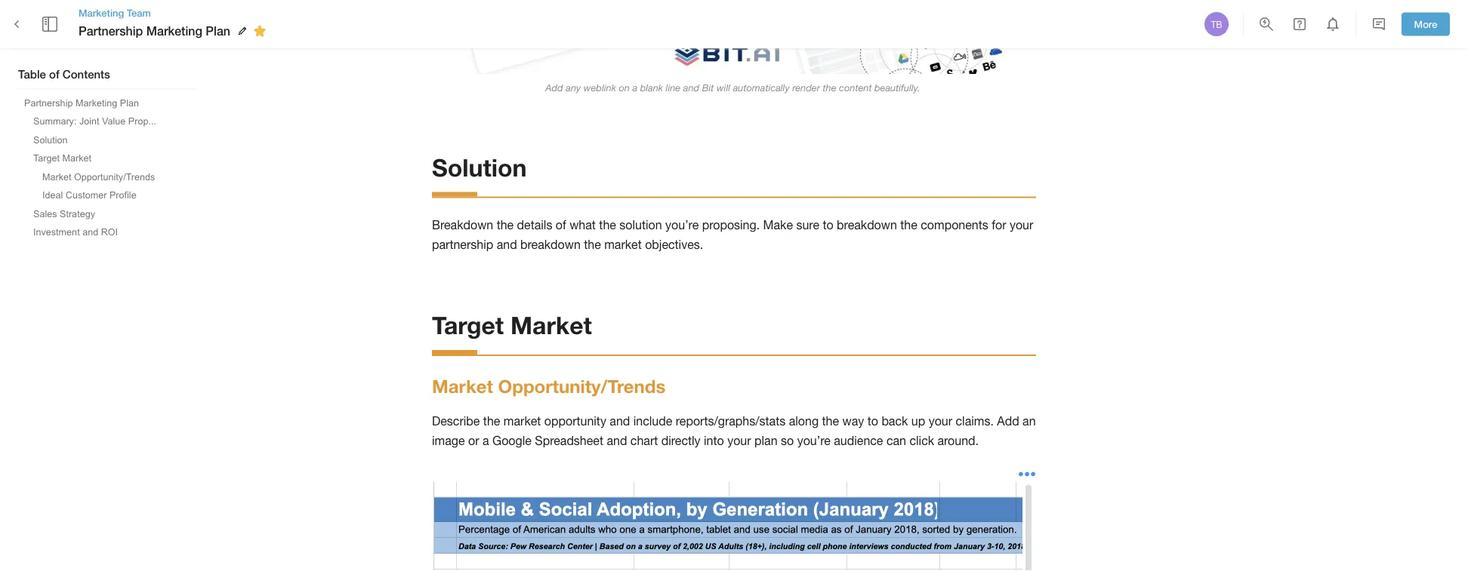 Task type: describe. For each thing, give the bounding box(es) containing it.
the right render
[[823, 82, 836, 93]]

ideal customer profile
[[42, 190, 136, 200]]

details
[[517, 218, 552, 232]]

value
[[102, 116, 126, 126]]

solution
[[619, 218, 662, 232]]

will
[[717, 82, 730, 93]]

more button
[[1402, 13, 1450, 36]]

market opportunity/trends button
[[36, 168, 161, 185]]

an
[[1023, 415, 1036, 429]]

1 horizontal spatial solution
[[432, 154, 527, 182]]

can
[[886, 435, 906, 449]]

reports/graphs/stats
[[676, 415, 786, 429]]

you're inside describe the market opportunity and include reports/graphs/stats along the way to back up your claims. add an image or a google spreadsheet and chart directly into your plan so you're audience can click around.
[[797, 435, 831, 449]]

1 horizontal spatial market opportunity/trends
[[432, 376, 666, 397]]

to inside the breakdown the details of what the solution you're proposing. make sure to breakdown the components for your partnership and breakdown the market objectives.
[[823, 218, 833, 232]]

or
[[468, 435, 479, 449]]

into
[[704, 435, 724, 449]]

the up google
[[483, 415, 500, 429]]

table of contents
[[18, 68, 110, 81]]

contents
[[63, 68, 110, 81]]

joint
[[79, 116, 99, 126]]

market opportunity/trends inside button
[[42, 171, 155, 182]]

1 horizontal spatial target
[[432, 312, 504, 340]]

ideal customer profile button
[[36, 187, 142, 204]]

0 vertical spatial plan
[[206, 24, 230, 38]]

summary:
[[33, 116, 77, 126]]

investment
[[33, 227, 80, 237]]

so
[[781, 435, 794, 449]]

target inside button
[[33, 153, 60, 163]]

partnership inside button
[[24, 97, 73, 108]]

and left chart
[[607, 435, 627, 449]]

around.
[[937, 435, 979, 449]]

along
[[789, 415, 819, 429]]

market inside the breakdown the details of what the solution you're proposing. make sure to breakdown the components for your partnership and breakdown the market objectives.
[[604, 238, 642, 252]]

up
[[911, 415, 925, 429]]

1 vertical spatial marketing
[[146, 24, 202, 38]]

0 horizontal spatial breakdown
[[520, 238, 581, 252]]

more
[[1414, 18, 1437, 30]]

partnership marketing plan inside button
[[24, 97, 139, 108]]

opportunity/trends inside button
[[74, 171, 155, 182]]

ideal
[[42, 190, 63, 200]]

breakdown
[[432, 218, 493, 232]]

sales strategy
[[33, 208, 95, 219]]

describe the market opportunity and include reports/graphs/stats along the way to back up your claims. add an image or a google spreadsheet and chart directly into your plan so you're audience can click around.
[[432, 415, 1039, 449]]

back
[[882, 415, 908, 429]]

remove favorite image
[[251, 22, 269, 40]]

team
[[127, 7, 151, 18]]

claims.
[[956, 415, 994, 429]]

1 vertical spatial your
[[929, 415, 952, 429]]

you're inside the breakdown the details of what the solution you're proposing. make sure to breakdown the components for your partnership and breakdown the market objectives.
[[665, 218, 699, 232]]

proposing.
[[702, 218, 760, 232]]

sales strategy button
[[27, 205, 101, 222]]

0 horizontal spatial of
[[49, 68, 59, 81]]

describe
[[432, 415, 480, 429]]

image
[[432, 435, 465, 449]]

the left details
[[497, 218, 514, 232]]

0 horizontal spatial add
[[545, 82, 563, 93]]

strategy
[[60, 208, 95, 219]]

directly
[[661, 435, 700, 449]]

marketing inside the partnership marketing plan button
[[75, 97, 117, 108]]

0 vertical spatial partnership marketing plan
[[79, 24, 230, 38]]

table
[[18, 68, 46, 81]]

marketing inside marketing team link
[[79, 7, 124, 18]]

1 horizontal spatial target market
[[432, 312, 592, 340]]

objectives.
[[645, 238, 703, 252]]

the right what at the left top
[[599, 218, 616, 232]]

roi
[[101, 227, 118, 237]]

plan
[[754, 435, 777, 449]]

and left include on the left bottom of page
[[610, 415, 630, 429]]

0 horizontal spatial your
[[727, 435, 751, 449]]

plan inside button
[[120, 97, 139, 108]]



Task type: locate. For each thing, give the bounding box(es) containing it.
0 vertical spatial add
[[545, 82, 563, 93]]

1 vertical spatial breakdown
[[520, 238, 581, 252]]

partnership marketing plan up "joint"
[[24, 97, 139, 108]]

investment and roi button
[[27, 224, 124, 241]]

google
[[492, 435, 532, 449]]

0 vertical spatial your
[[1010, 218, 1033, 232]]

your right "for"
[[1010, 218, 1033, 232]]

market opportunity/trends up opportunity
[[432, 376, 666, 397]]

target market inside button
[[33, 153, 91, 163]]

opportunity/trends up opportunity
[[498, 376, 666, 397]]

partnership
[[79, 24, 143, 38], [24, 97, 73, 108]]

marketing left team
[[79, 7, 124, 18]]

and down details
[[497, 238, 517, 252]]

you're up objectives.
[[665, 218, 699, 232]]

0 vertical spatial opportunity/trends
[[74, 171, 155, 182]]

1 vertical spatial partnership
[[24, 97, 73, 108]]

0 vertical spatial market opportunity/trends
[[42, 171, 155, 182]]

make
[[763, 218, 793, 232]]

1 vertical spatial add
[[997, 415, 1019, 429]]

solution
[[33, 134, 68, 145], [432, 154, 527, 182]]

tb
[[1211, 19, 1222, 29]]

spreadsheet
[[535, 435, 603, 449]]

breakdown down details
[[520, 238, 581, 252]]

profile
[[109, 190, 136, 200]]

the
[[823, 82, 836, 93], [497, 218, 514, 232], [599, 218, 616, 232], [900, 218, 917, 232], [584, 238, 601, 252], [483, 415, 500, 429], [822, 415, 839, 429]]

0 horizontal spatial partnership
[[24, 97, 73, 108]]

marketing up summary: joint value prop...
[[75, 97, 117, 108]]

0 horizontal spatial target
[[33, 153, 60, 163]]

line
[[666, 82, 681, 93]]

0 horizontal spatial opportunity/trends
[[74, 171, 155, 182]]

marketing team link
[[79, 6, 271, 20]]

of inside the breakdown the details of what the solution you're proposing. make sure to breakdown the components for your partnership and breakdown the market objectives.
[[556, 218, 566, 232]]

1 vertical spatial a
[[483, 435, 489, 449]]

0 horizontal spatial market
[[504, 415, 541, 429]]

0 horizontal spatial you're
[[665, 218, 699, 232]]

solution inside solution button
[[33, 134, 68, 145]]

any
[[566, 82, 581, 93]]

opportunity/trends up profile
[[74, 171, 155, 182]]

partnership marketing plan down team
[[79, 24, 230, 38]]

1 vertical spatial market opportunity/trends
[[432, 376, 666, 397]]

to
[[823, 218, 833, 232], [867, 415, 878, 429]]

0 vertical spatial to
[[823, 218, 833, 232]]

0 vertical spatial breakdown
[[837, 218, 897, 232]]

add
[[545, 82, 563, 93], [997, 415, 1019, 429]]

1 vertical spatial of
[[556, 218, 566, 232]]

1 vertical spatial partnership marketing plan
[[24, 97, 139, 108]]

2 horizontal spatial your
[[1010, 218, 1033, 232]]

partnership up summary:
[[24, 97, 73, 108]]

content
[[839, 82, 872, 93]]

partnership marketing plan button
[[18, 94, 145, 111]]

0 horizontal spatial plan
[[120, 97, 139, 108]]

of right table
[[49, 68, 59, 81]]

sure
[[796, 218, 819, 232]]

0 vertical spatial marketing
[[79, 7, 124, 18]]

click
[[910, 435, 934, 449]]

the down what at the left top
[[584, 238, 601, 252]]

opportunity/trends
[[74, 171, 155, 182], [498, 376, 666, 397]]

0 vertical spatial target market
[[33, 153, 91, 163]]

market
[[62, 153, 91, 163], [42, 171, 71, 182], [510, 312, 592, 340], [432, 376, 493, 397]]

0 horizontal spatial target market
[[33, 153, 91, 163]]

for
[[992, 218, 1006, 232]]

components
[[921, 218, 988, 232]]

1 vertical spatial market
[[504, 415, 541, 429]]

chart
[[630, 435, 658, 449]]

1 horizontal spatial of
[[556, 218, 566, 232]]

you're down along
[[797, 435, 831, 449]]

1 vertical spatial plan
[[120, 97, 139, 108]]

solution button
[[27, 131, 74, 148]]

target
[[33, 153, 60, 163], [432, 312, 504, 340]]

your inside the breakdown the details of what the solution you're proposing. make sure to breakdown the components for your partnership and breakdown the market objectives.
[[1010, 218, 1033, 232]]

marketing team
[[79, 7, 151, 18]]

and left roi
[[82, 227, 98, 237]]

0 vertical spatial you're
[[665, 218, 699, 232]]

0 horizontal spatial to
[[823, 218, 833, 232]]

1 horizontal spatial plan
[[206, 24, 230, 38]]

on
[[619, 82, 630, 93]]

0 vertical spatial solution
[[33, 134, 68, 145]]

audience
[[834, 435, 883, 449]]

the left components
[[900, 218, 917, 232]]

solution down summary:
[[33, 134, 68, 145]]

partnership down marketing team
[[79, 24, 143, 38]]

breakdown
[[837, 218, 897, 232], [520, 238, 581, 252]]

a right on
[[632, 82, 637, 93]]

add left the any
[[545, 82, 563, 93]]

partnership marketing plan
[[79, 24, 230, 38], [24, 97, 139, 108]]

to right way
[[867, 415, 878, 429]]

weblink
[[584, 82, 616, 93]]

bit
[[702, 82, 714, 93]]

summary: joint value prop... button
[[27, 113, 162, 130]]

1 vertical spatial solution
[[432, 154, 527, 182]]

0 vertical spatial market
[[604, 238, 642, 252]]

and inside button
[[82, 227, 98, 237]]

your right up
[[929, 415, 952, 429]]

add inside describe the market opportunity and include reports/graphs/stats along the way to back up your claims. add an image or a google spreadsheet and chart directly into your plan so you're audience can click around.
[[997, 415, 1019, 429]]

and left bit
[[683, 82, 699, 93]]

1 vertical spatial target
[[432, 312, 504, 340]]

0 vertical spatial partnership
[[79, 24, 143, 38]]

the left way
[[822, 415, 839, 429]]

your down reports/graphs/stats
[[727, 435, 751, 449]]

customer
[[66, 190, 107, 200]]

target market button
[[27, 150, 97, 167]]

render
[[792, 82, 820, 93]]

to right sure
[[823, 218, 833, 232]]

0 vertical spatial target
[[33, 153, 60, 163]]

automatically
[[733, 82, 790, 93]]

plan up prop...
[[120, 97, 139, 108]]

add any weblink on a blank line and bit will automatically render the content beautifully.
[[545, 82, 923, 93]]

a
[[632, 82, 637, 93], [483, 435, 489, 449]]

1 horizontal spatial opportunity/trends
[[498, 376, 666, 397]]

1 horizontal spatial market
[[604, 238, 642, 252]]

blank
[[640, 82, 663, 93]]

1 vertical spatial to
[[867, 415, 878, 429]]

add left an
[[997, 415, 1019, 429]]

market down solution
[[604, 238, 642, 252]]

of
[[49, 68, 59, 81], [556, 218, 566, 232]]

1 horizontal spatial to
[[867, 415, 878, 429]]

market inside describe the market opportunity and include reports/graphs/stats along the way to back up your claims. add an image or a google spreadsheet and chart directly into your plan so you're audience can click around.
[[504, 415, 541, 429]]

1 vertical spatial you're
[[797, 435, 831, 449]]

market opportunity/trends
[[42, 171, 155, 182], [432, 376, 666, 397]]

include
[[633, 415, 672, 429]]

market opportunity/trends up ideal customer profile
[[42, 171, 155, 182]]

1 vertical spatial target market
[[432, 312, 592, 340]]

partnership
[[432, 238, 493, 252]]

plan left remove favorite 'image'
[[206, 24, 230, 38]]

way
[[842, 415, 864, 429]]

1 horizontal spatial breakdown
[[837, 218, 897, 232]]

prop...
[[128, 116, 156, 126]]

what
[[570, 218, 596, 232]]

market up google
[[504, 415, 541, 429]]

summary: joint value prop...
[[33, 116, 156, 126]]

a inside describe the market opportunity and include reports/graphs/stats along the way to back up your claims. add an image or a google spreadsheet and chart directly into your plan so you're audience can click around.
[[483, 435, 489, 449]]

sales
[[33, 208, 57, 219]]

1 horizontal spatial add
[[997, 415, 1019, 429]]

plan
[[206, 24, 230, 38], [120, 97, 139, 108]]

0 horizontal spatial a
[[483, 435, 489, 449]]

marketing down marketing team link
[[146, 24, 202, 38]]

and inside the breakdown the details of what the solution you're proposing. make sure to breakdown the components for your partnership and breakdown the market objectives.
[[497, 238, 517, 252]]

solution up the breakdown
[[432, 154, 527, 182]]

of left what at the left top
[[556, 218, 566, 232]]

and
[[683, 82, 699, 93], [82, 227, 98, 237], [497, 238, 517, 252], [610, 415, 630, 429], [607, 435, 627, 449]]

1 horizontal spatial your
[[929, 415, 952, 429]]

marketing
[[79, 7, 124, 18], [146, 24, 202, 38], [75, 97, 117, 108]]

breakdown the details of what the solution you're proposing. make sure to breakdown the components for your partnership and breakdown the market objectives.
[[432, 218, 1037, 252]]

0 vertical spatial of
[[49, 68, 59, 81]]

target market
[[33, 153, 91, 163], [432, 312, 592, 340]]

1 horizontal spatial you're
[[797, 435, 831, 449]]

0 vertical spatial a
[[632, 82, 637, 93]]

a right or
[[483, 435, 489, 449]]

2 vertical spatial your
[[727, 435, 751, 449]]

investment and roi
[[33, 227, 118, 237]]

breakdown right sure
[[837, 218, 897, 232]]

2 vertical spatial marketing
[[75, 97, 117, 108]]

0 horizontal spatial solution
[[33, 134, 68, 145]]

opportunity
[[544, 415, 606, 429]]

tb button
[[1202, 10, 1231, 39]]

market
[[604, 238, 642, 252], [504, 415, 541, 429]]

0 horizontal spatial market opportunity/trends
[[42, 171, 155, 182]]

1 horizontal spatial partnership
[[79, 24, 143, 38]]

beautifully.
[[874, 82, 920, 93]]

1 horizontal spatial a
[[632, 82, 637, 93]]

to inside describe the market opportunity and include reports/graphs/stats along the way to back up your claims. add an image or a google spreadsheet and chart directly into your plan so you're audience can click around.
[[867, 415, 878, 429]]

you're
[[665, 218, 699, 232], [797, 435, 831, 449]]

1 vertical spatial opportunity/trends
[[498, 376, 666, 397]]

your
[[1010, 218, 1033, 232], [929, 415, 952, 429], [727, 435, 751, 449]]



Task type: vqa. For each thing, say whether or not it's contained in the screenshot.
the topmost Partnership
yes



